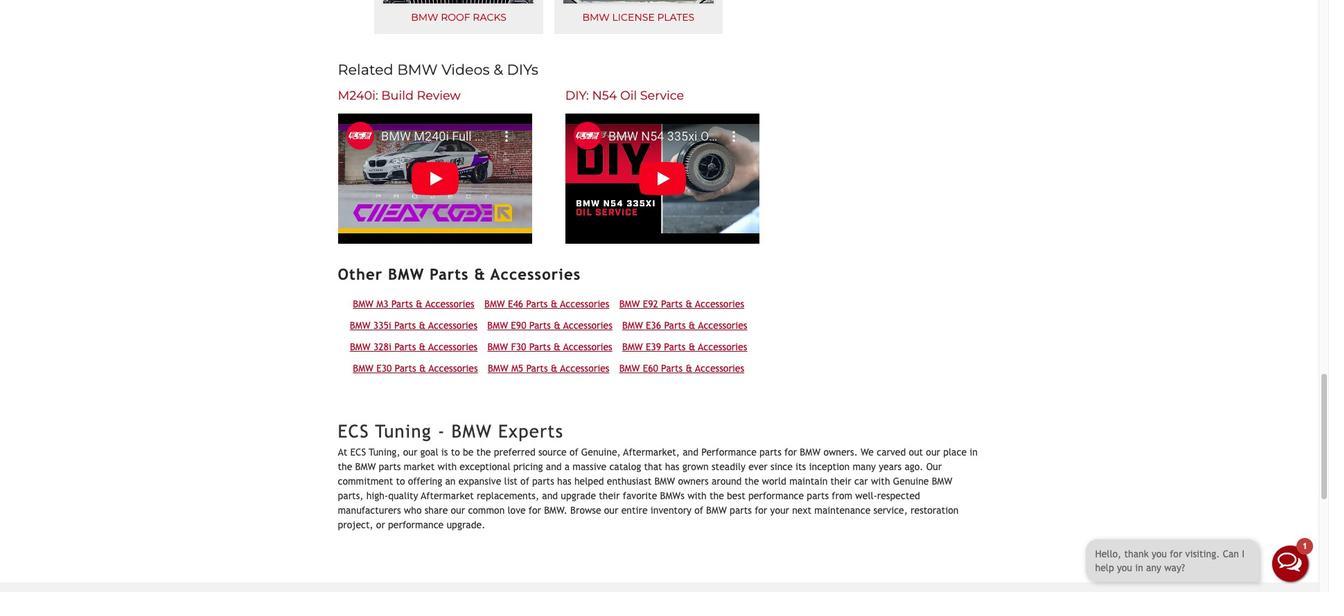 Task type: locate. For each thing, give the bounding box(es) containing it.
market
[[404, 462, 435, 473]]

bmw left roof
[[411, 11, 439, 24]]

0 vertical spatial has
[[665, 462, 680, 473]]

accessories down other bmw parts & accessories
[[425, 299, 475, 310]]

0 horizontal spatial of
[[521, 476, 529, 487]]

parts right e46
[[526, 299, 548, 310]]

bmw left e90
[[488, 321, 508, 332]]

expansive
[[459, 476, 501, 487]]

parts right 335i
[[394, 321, 416, 332]]

parts right 'e60'
[[661, 364, 683, 375]]

0 horizontal spatial their
[[599, 491, 620, 502]]

parts for e30
[[395, 364, 416, 375]]

for
[[785, 447, 797, 458], [529, 505, 541, 516], [755, 505, 768, 516]]

0 horizontal spatial for
[[529, 505, 541, 516]]

genuine,
[[582, 447, 621, 458]]

0 vertical spatial ecs
[[338, 422, 369, 443]]

and up grown
[[683, 447, 699, 458]]

parts for e92
[[661, 299, 683, 310]]

accessories for bmw e46 parts & accessories
[[560, 299, 610, 310]]

with
[[438, 462, 457, 473], [871, 476, 891, 487], [688, 491, 707, 502]]

and
[[683, 447, 699, 458], [546, 462, 562, 473], [542, 491, 558, 502]]

common
[[468, 505, 505, 516]]

our up upgrade.
[[451, 505, 465, 516]]

e30
[[377, 364, 392, 375]]

well-
[[856, 491, 877, 502]]

be
[[463, 447, 474, 458]]

performance down world
[[749, 491, 804, 502]]

with down owners
[[688, 491, 707, 502]]

accessories down the bmw e39 parts & accessories link
[[695, 364, 745, 375]]

their down the "enthusiast"
[[599, 491, 620, 502]]

around
[[712, 476, 742, 487]]

bmw
[[411, 11, 439, 24], [583, 11, 610, 24], [397, 61, 438, 78], [388, 265, 424, 283], [353, 299, 374, 310], [485, 299, 505, 310], [620, 299, 640, 310], [350, 321, 371, 332], [488, 321, 508, 332], [623, 321, 643, 332], [350, 342, 371, 353], [488, 342, 508, 353], [622, 342, 643, 353], [353, 364, 374, 375], [488, 364, 509, 375], [620, 364, 640, 375], [452, 422, 492, 443], [800, 447, 821, 458], [355, 462, 376, 473], [655, 476, 675, 487], [932, 476, 953, 487], [706, 505, 727, 516]]

parts down best at the right of page
[[730, 505, 752, 516]]

parts up bmw m3 parts & accessories
[[430, 265, 469, 283]]

accessories for bmw f30 parts & accessories
[[563, 342, 613, 353]]

parts
[[760, 447, 782, 458], [379, 462, 401, 473], [532, 476, 554, 487], [807, 491, 829, 502], [730, 505, 752, 516]]

bmw e30 parts & accessories
[[353, 364, 478, 375]]

bmw e60 parts & accessories link
[[620, 364, 745, 375]]

parts right e39
[[664, 342, 686, 353]]

accessories up bmw e46 parts & accessories on the bottom
[[491, 265, 581, 283]]

accessories for bmw e92 parts & accessories
[[695, 299, 745, 310]]

& for bmw e90 parts & accessories
[[554, 321, 561, 332]]

bmw f30 parts & accessories link
[[488, 342, 613, 353]]

build
[[381, 88, 414, 103]]

bmw e92 parts & accessories
[[620, 299, 745, 310]]

accessories up the bmw e39 parts & accessories link
[[698, 321, 748, 332]]

bmw left e30
[[353, 364, 374, 375]]

list
[[504, 476, 518, 487]]

goal
[[420, 447, 439, 458]]

bmw left e92
[[620, 299, 640, 310]]

bmw up the be
[[452, 422, 492, 443]]

parts right f30
[[529, 342, 551, 353]]

for left your
[[755, 505, 768, 516]]

& for bmw m3 parts & accessories
[[416, 299, 423, 310]]

tuning
[[375, 422, 432, 443]]

preferred
[[494, 447, 536, 458]]

helped
[[575, 476, 604, 487]]

m5
[[512, 364, 524, 375]]

has right 'that'
[[665, 462, 680, 473]]

for up since
[[785, 447, 797, 458]]

n54
[[592, 88, 617, 103]]

m240i: build review
[[338, 88, 461, 103]]

to up quality
[[396, 476, 405, 487]]

1 vertical spatial their
[[599, 491, 620, 502]]

1 vertical spatial performance
[[388, 520, 444, 531]]

bmw m5 parts & accessories link
[[488, 364, 610, 375]]

parts down pricing
[[532, 476, 554, 487]]

& for bmw e92 parts & accessories
[[686, 299, 693, 310]]

bmw e46 parts & accessories link
[[485, 299, 610, 310]]

plates
[[657, 11, 695, 24]]

bmw left m3
[[353, 299, 374, 310]]

and up "bmw."
[[542, 491, 558, 502]]

ecs tuning - bmw experts at ecs tuning, our goal is to be the preferred source of genuine, aftermarket, and performance parts for bmw owners. we carved out our place in the bmw parts market with exceptional pricing and a massive catalog that has grown steadily ever since its inception many years ago. our commitment to offering an expansive list of parts has helped enthusiast bmw owners around the world maintain their car with genuine bmw parts, high-quality aftermarket replacements, and upgrade their favorite bmws with the best performance parts from well-respected manufacturers who share our common love for bmw. browse our entire inventory of bmw parts for your next maintenance service, restoration project, or performance upgrade.
[[338, 422, 978, 531]]

328i
[[374, 342, 392, 353]]

bmw e39 parts & accessories
[[622, 342, 748, 353]]

parts right m5
[[526, 364, 548, 375]]

bmw down around
[[706, 505, 727, 516]]

bmw e36 parts & accessories
[[623, 321, 748, 332]]

parts right e36
[[664, 321, 686, 332]]

inception
[[809, 462, 850, 473]]

0 vertical spatial their
[[831, 476, 852, 487]]

parts down tuning,
[[379, 462, 401, 473]]

0 horizontal spatial performance
[[388, 520, 444, 531]]

license
[[612, 11, 655, 24]]

next
[[793, 505, 812, 516]]

2 horizontal spatial for
[[785, 447, 797, 458]]

accessories up bmw e36 parts & accessories
[[695, 299, 745, 310]]

0 vertical spatial and
[[683, 447, 699, 458]]

parts for e36
[[664, 321, 686, 332]]

bmw up bmw m3 parts & accessories
[[388, 265, 424, 283]]

& for bmw 335i parts & accessories
[[419, 321, 426, 332]]

favorite
[[623, 491, 657, 502]]

1 horizontal spatial performance
[[749, 491, 804, 502]]

ecs right at
[[350, 447, 366, 458]]

high-
[[366, 491, 388, 502]]

aftermarket,
[[624, 447, 680, 458]]

from
[[832, 491, 853, 502]]

2 horizontal spatial of
[[695, 505, 704, 516]]

& for bmw e46 parts & accessories
[[551, 299, 558, 310]]

of up a
[[570, 447, 579, 458]]

bmw left m5
[[488, 364, 509, 375]]

to
[[451, 447, 460, 458], [396, 476, 405, 487]]

other bmw parts & accessories
[[338, 265, 581, 283]]

accessories down bmw f30 parts & accessories link
[[560, 364, 610, 375]]

parts for e60
[[661, 364, 683, 375]]

and left a
[[546, 462, 562, 473]]

bmw left 335i
[[350, 321, 371, 332]]

owners
[[678, 476, 709, 487]]

& for bmw e36 parts & accessories
[[689, 321, 696, 332]]

ecs up at
[[338, 422, 369, 443]]

bmw e60 parts & accessories
[[620, 364, 745, 375]]

parts right e92
[[661, 299, 683, 310]]

the down around
[[710, 491, 724, 502]]

catalog
[[610, 462, 641, 473]]

at
[[338, 447, 348, 458]]

the up exceptional
[[477, 447, 491, 458]]

parts right e30
[[395, 364, 416, 375]]

accessories for bmw 335i parts & accessories
[[429, 321, 478, 332]]

bmw up 'bmws'
[[655, 476, 675, 487]]

of right inventory
[[695, 505, 704, 516]]

m240i:
[[338, 88, 378, 103]]

performance
[[749, 491, 804, 502], [388, 520, 444, 531]]

1 horizontal spatial with
[[688, 491, 707, 502]]

parts for e46
[[526, 299, 548, 310]]

parts for e39
[[664, 342, 686, 353]]

bmw left e46
[[485, 299, 505, 310]]

2 vertical spatial with
[[688, 491, 707, 502]]

2 vertical spatial of
[[695, 505, 704, 516]]

parts right e90
[[529, 321, 551, 332]]

for right love
[[529, 505, 541, 516]]

with down is
[[438, 462, 457, 473]]

has down a
[[557, 476, 572, 487]]

accessories down bmw e36 parts & accessories link
[[698, 342, 748, 353]]

world
[[762, 476, 787, 487]]

of right list in the left bottom of the page
[[521, 476, 529, 487]]

0 vertical spatial of
[[570, 447, 579, 458]]

diy: n54 oil service
[[565, 88, 684, 103]]

1 horizontal spatial their
[[831, 476, 852, 487]]

accessories down bmw 328i parts & accessories
[[429, 364, 478, 375]]

accessories for bmw m3 parts & accessories
[[425, 299, 475, 310]]

our
[[403, 447, 418, 458], [926, 447, 941, 458], [451, 505, 465, 516], [604, 505, 619, 516]]

parts,
[[338, 491, 364, 502]]

2 vertical spatial and
[[542, 491, 558, 502]]

bmw up its
[[800, 447, 821, 458]]

with down years
[[871, 476, 891, 487]]

1 vertical spatial ecs
[[350, 447, 366, 458]]

its
[[796, 462, 806, 473]]

accessories up bmw 328i parts & accessories link
[[429, 321, 478, 332]]

accessories for bmw e90 parts & accessories
[[563, 321, 613, 332]]

bmw 328i parts & accessories link
[[350, 342, 478, 353]]

& for other bmw parts & accessories
[[474, 265, 486, 283]]

accessories up bmw e90 parts & accessories link
[[560, 299, 610, 310]]

parts right 328i in the left bottom of the page
[[395, 342, 416, 353]]

out
[[909, 447, 923, 458]]

accessories down bmw e90 parts & accessories
[[563, 342, 613, 353]]

accessories for bmw e36 parts & accessories
[[698, 321, 748, 332]]

bmw left f30
[[488, 342, 508, 353]]

bmw.
[[544, 505, 568, 516]]

e36
[[646, 321, 661, 332]]

accessories up bmw f30 parts & accessories
[[563, 321, 613, 332]]

parts for 328i
[[395, 342, 416, 353]]

an
[[445, 476, 456, 487]]

parts right m3
[[391, 299, 413, 310]]

enthusiast
[[607, 476, 652, 487]]

performance down who in the left of the page
[[388, 520, 444, 531]]

the down at
[[338, 462, 352, 473]]

1 horizontal spatial of
[[570, 447, 579, 458]]

f30
[[511, 342, 526, 353]]

1 vertical spatial with
[[871, 476, 891, 487]]

accessories up bmw e30 parts & accessories
[[429, 342, 478, 353]]

to right is
[[451, 447, 460, 458]]

0 vertical spatial to
[[451, 447, 460, 458]]

0 vertical spatial with
[[438, 462, 457, 473]]

oil
[[620, 88, 637, 103]]

who
[[404, 505, 422, 516]]

pricing
[[513, 462, 543, 473]]

our up market
[[403, 447, 418, 458]]

upgrade
[[561, 491, 596, 502]]

1 vertical spatial of
[[521, 476, 529, 487]]

years
[[879, 462, 902, 473]]

1 vertical spatial to
[[396, 476, 405, 487]]

has
[[665, 462, 680, 473], [557, 476, 572, 487]]

0 horizontal spatial has
[[557, 476, 572, 487]]

their up from
[[831, 476, 852, 487]]

parts for m3
[[391, 299, 413, 310]]

genuine
[[893, 476, 929, 487]]

place
[[944, 447, 967, 458]]

roof
[[441, 11, 470, 24]]

& for bmw e60 parts & accessories
[[686, 364, 693, 375]]



Task type: describe. For each thing, give the bounding box(es) containing it.
bmw down the our
[[932, 476, 953, 487]]

0 horizontal spatial with
[[438, 462, 457, 473]]

bmw roof racks image
[[382, 0, 536, 5]]

exceptional
[[460, 462, 511, 473]]

bmw e90 parts & accessories
[[488, 321, 613, 332]]

maintenance
[[815, 505, 871, 516]]

& for bmw 328i parts & accessories
[[419, 342, 426, 353]]

335i
[[374, 321, 392, 332]]

massive
[[573, 462, 607, 473]]

racks
[[473, 11, 507, 24]]

bmw left 'e60'
[[620, 364, 640, 375]]

tuning,
[[369, 447, 400, 458]]

1 horizontal spatial has
[[665, 462, 680, 473]]

e46
[[508, 299, 523, 310]]

bmw license plates link
[[554, 0, 723, 34]]

accessories for bmw m5 parts & accessories
[[560, 364, 610, 375]]

that
[[644, 462, 662, 473]]

our left entire
[[604, 505, 619, 516]]

bmw left 328i in the left bottom of the page
[[350, 342, 371, 353]]

service
[[640, 88, 684, 103]]

bmw m5 parts & accessories
[[488, 364, 610, 375]]

share
[[425, 505, 448, 516]]

commitment
[[338, 476, 393, 487]]

e39
[[646, 342, 661, 353]]

accessories for bmw e60 parts & accessories
[[695, 364, 745, 375]]

bmw license plates image
[[561, 0, 716, 5]]

project,
[[338, 520, 373, 531]]

1 horizontal spatial for
[[755, 505, 768, 516]]

related
[[338, 61, 394, 78]]

diy: n54 oil service link
[[565, 88, 684, 103]]

we
[[861, 447, 874, 458]]

accessories for other bmw parts & accessories
[[491, 265, 581, 283]]

love
[[508, 505, 526, 516]]

aftermarket
[[421, 491, 474, 502]]

bmw e92 parts & accessories link
[[620, 299, 745, 310]]

restoration
[[911, 505, 959, 516]]

bmw e39 parts & accessories link
[[622, 342, 748, 353]]

our up the our
[[926, 447, 941, 458]]

1 vertical spatial and
[[546, 462, 562, 473]]

bmw left license
[[583, 11, 610, 24]]

bmw m3 parts & accessories
[[353, 299, 475, 310]]

m240i: build review link
[[338, 88, 461, 103]]

2 horizontal spatial with
[[871, 476, 891, 487]]

& for bmw e30 parts & accessories
[[419, 364, 426, 375]]

parts for f30
[[529, 342, 551, 353]]

bmw up commitment
[[355, 462, 376, 473]]

best
[[727, 491, 746, 502]]

parts for bmw
[[430, 265, 469, 283]]

-
[[438, 422, 445, 443]]

0 vertical spatial performance
[[749, 491, 804, 502]]

grown
[[683, 462, 709, 473]]

videos
[[442, 61, 490, 78]]

bmws
[[660, 491, 685, 502]]

& for bmw e39 parts & accessories
[[689, 342, 696, 353]]

bmw roof racks
[[411, 11, 507, 24]]

carved
[[877, 447, 906, 458]]

bmw e90 parts & accessories link
[[488, 321, 613, 332]]

browse
[[571, 505, 601, 516]]

bmw roof racks link
[[375, 0, 543, 34]]

& for bmw m5 parts & accessories
[[551, 364, 558, 375]]

parts for e90
[[529, 321, 551, 332]]

e90
[[511, 321, 527, 332]]

bmw f30 parts & accessories
[[488, 342, 613, 353]]

diys
[[507, 61, 539, 78]]

parts for m5
[[526, 364, 548, 375]]

inventory
[[651, 505, 692, 516]]

your
[[771, 505, 790, 516]]

bmw left e36
[[623, 321, 643, 332]]

manufacturers
[[338, 505, 401, 516]]

quality
[[388, 491, 418, 502]]

parts down maintain
[[807, 491, 829, 502]]

related bmw videos & diys
[[338, 61, 539, 78]]

car
[[855, 476, 868, 487]]

& for related bmw videos & diys
[[494, 61, 503, 78]]

our
[[927, 462, 942, 473]]

since
[[771, 462, 793, 473]]

review
[[417, 88, 461, 103]]

bmw e46 parts & accessories
[[485, 299, 610, 310]]

& for bmw f30 parts & accessories
[[554, 342, 561, 353]]

e60
[[643, 364, 658, 375]]

accessories for bmw e30 parts & accessories
[[429, 364, 478, 375]]

respected
[[877, 491, 921, 502]]

service,
[[874, 505, 908, 516]]

entire
[[622, 505, 648, 516]]

accessories for bmw 328i parts & accessories
[[429, 342, 478, 353]]

many
[[853, 462, 876, 473]]

bmw 335i parts & accessories
[[350, 321, 478, 332]]

owners.
[[824, 447, 858, 458]]

upgrade.
[[447, 520, 485, 531]]

parts for 335i
[[394, 321, 416, 332]]

ever
[[749, 462, 768, 473]]

accessories for bmw e39 parts & accessories
[[698, 342, 748, 353]]

the down ever on the bottom right of the page
[[745, 476, 759, 487]]

maintain
[[790, 476, 828, 487]]

steadily
[[712, 462, 746, 473]]

0 horizontal spatial to
[[396, 476, 405, 487]]

a
[[565, 462, 570, 473]]

in
[[970, 447, 978, 458]]

bmw up m240i: build review link
[[397, 61, 438, 78]]

1 horizontal spatial to
[[451, 447, 460, 458]]

parts up since
[[760, 447, 782, 458]]

1 vertical spatial has
[[557, 476, 572, 487]]

bmw left e39
[[622, 342, 643, 353]]

replacements,
[[477, 491, 539, 502]]

performance
[[702, 447, 757, 458]]



Task type: vqa. For each thing, say whether or not it's contained in the screenshot.
the ECS
yes



